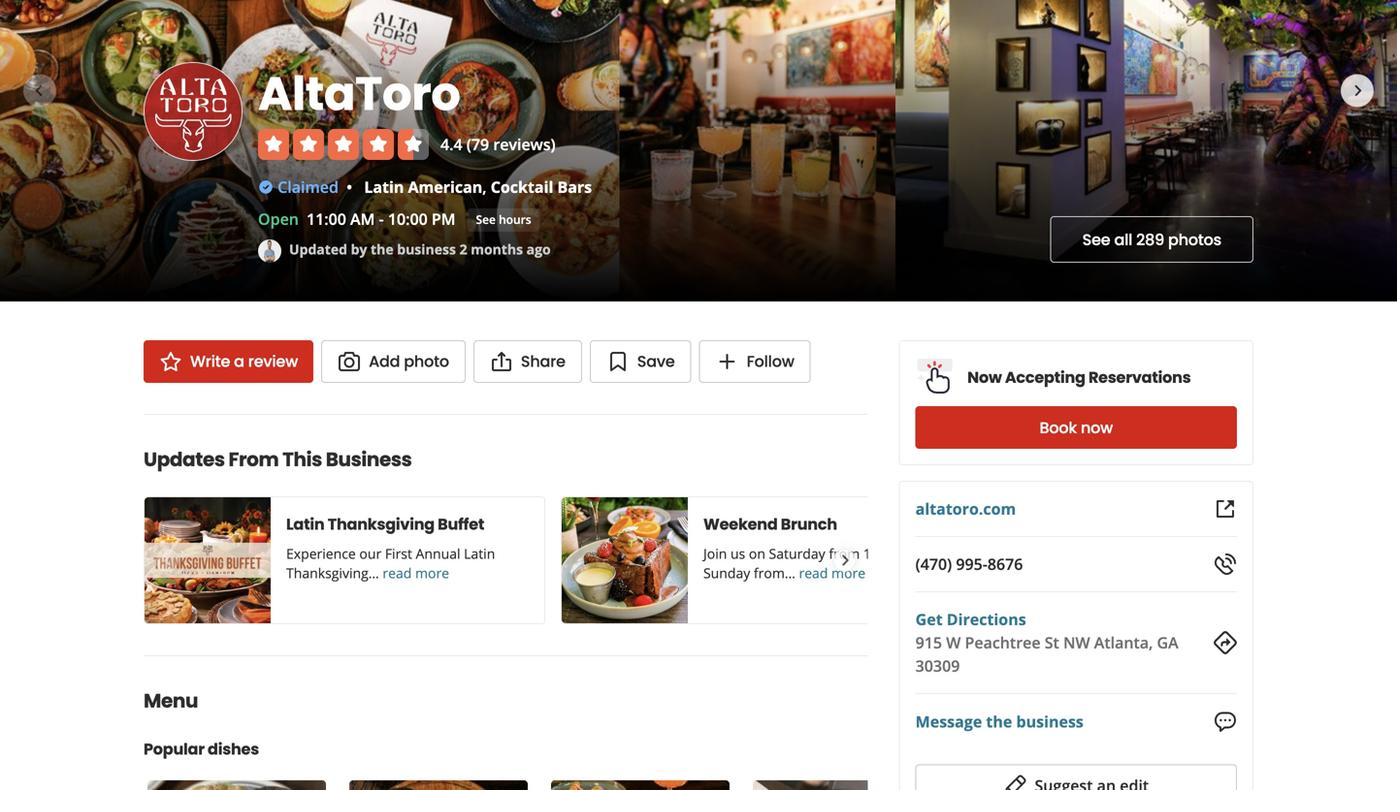 Task type: vqa. For each thing, say whether or not it's contained in the screenshot.
the see in the see all 289 photos link
yes



Task type: describe. For each thing, give the bounding box(es) containing it.
,
[[482, 177, 487, 197]]

previous image for top next image
[[27, 79, 50, 103]]

us
[[731, 545, 745, 563]]

see all 289 photos link
[[1050, 216, 1254, 263]]

latin thanksgiving buffet
[[286, 514, 484, 536]]

write
[[190, 351, 230, 373]]

accepting
[[1005, 367, 1085, 389]]

latin for latin american , cocktail bars
[[364, 177, 404, 197]]

a
[[234, 351, 244, 373]]

24 save outline v2 image
[[606, 350, 629, 374]]

book now link
[[916, 407, 1237, 449]]

more for thanksgiving
[[415, 564, 449, 583]]

follow button
[[699, 341, 811, 383]]

see for see hours
[[476, 212, 496, 228]]

24 star v2 image
[[159, 350, 182, 374]]

thanksgiving
[[328, 514, 435, 536]]

photos
[[1168, 229, 1222, 251]]

dishes
[[208, 739, 259, 761]]

book
[[1040, 417, 1077, 439]]

24 add v2 image
[[716, 350, 739, 374]]

updates
[[144, 446, 225, 473]]

now
[[967, 367, 1002, 389]]

11:00
[[307, 209, 346, 229]]

add
[[369, 351, 400, 373]]

chimichurri skirt steak image
[[349, 781, 528, 791]]

24 share v2 image
[[490, 350, 513, 374]]

annual
[[416, 545, 460, 563]]

altatoro
[[258, 61, 460, 127]]

claimed
[[278, 177, 339, 197]]

add photo link
[[321, 341, 466, 383]]

read for thanksgiving
[[383, 564, 412, 583]]

experience
[[286, 545, 356, 563]]

american
[[408, 177, 482, 197]]

pm
[[432, 209, 456, 229]]

open
[[258, 209, 299, 229]]

altatoro.com
[[916, 499, 1016, 520]]

0 horizontal spatial next image
[[834, 549, 855, 572]]

latin inside experience our first annual latin thanksgiving…
[[464, 545, 495, 563]]

review
[[248, 351, 298, 373]]

popular
[[144, 739, 205, 761]]

0 vertical spatial business
[[397, 240, 456, 259]]

business
[[326, 446, 412, 473]]

cocktail bars link
[[491, 177, 592, 197]]

from
[[228, 446, 279, 473]]

(79 reviews) link
[[467, 134, 556, 155]]

now
[[1081, 417, 1113, 439]]

24 message v2 image
[[1214, 711, 1237, 734]]

(470) 995-8676
[[916, 554, 1023, 575]]

16 claim filled v2 image
[[258, 180, 274, 195]]

cocktail
[[491, 177, 553, 197]]

photo
[[404, 351, 449, 373]]

atlanta,
[[1094, 633, 1153, 653]]

menu element
[[113, 656, 935, 791]]

message
[[916, 712, 982, 732]]

experience our first annual latin thanksgiving…
[[286, 545, 495, 583]]

get
[[916, 609, 943, 630]]

nw
[[1063, 633, 1090, 653]]

business inside button
[[1016, 712, 1084, 732]]

follow
[[747, 351, 794, 373]]

4.4 star rating image
[[258, 129, 429, 160]]

buffet
[[438, 514, 484, 536]]

ago
[[527, 240, 551, 259]]

10:00
[[388, 209, 428, 229]]

photo of altatoro - atlanta, ga, us. cocktail spread image
[[620, 0, 895, 302]]

photo of altatoro - atlanta, ga, us. image
[[0, 0, 620, 302]]

popular dishes
[[144, 739, 259, 761]]

directions
[[947, 609, 1026, 630]]

0 horizontal spatial the
[[371, 240, 394, 259]]

(79
[[467, 134, 489, 155]]

this
[[282, 446, 322, 473]]

updated
[[289, 240, 347, 259]]

share button
[[473, 341, 582, 383]]

am
[[350, 209, 375, 229]]

saturday
[[769, 545, 825, 563]]

first
[[385, 545, 412, 563]]

all
[[1114, 229, 1132, 251]]

updated by the business 2 months ago
[[289, 240, 551, 259]]

weekend brunch image
[[562, 498, 688, 624]]

now accepting reservations
[[967, 367, 1191, 389]]

gambas al ajillo image
[[551, 781, 730, 791]]

write a review link
[[144, 341, 313, 383]]

see hours link
[[467, 209, 540, 232]]

more for brunch
[[832, 564, 866, 583]]



Task type: locate. For each thing, give the bounding box(es) containing it.
see left 'all'
[[1082, 229, 1110, 251]]

business down pm
[[397, 240, 456, 259]]

previous image inside updates from this business element
[[156, 549, 177, 572]]

1 horizontal spatial more
[[832, 564, 866, 583]]

altatoro.com link
[[916, 499, 1016, 520]]

the right by
[[371, 240, 394, 259]]

get directions 915 w peachtree st nw atlanta, ga 30309
[[916, 609, 1179, 677]]

hamachi image
[[753, 781, 931, 791]]

business up 24 pencil v2 icon
[[1016, 712, 1084, 732]]

1 horizontal spatial next image
[[1347, 79, 1370, 103]]

reviews)
[[493, 134, 556, 155]]

add photo
[[369, 351, 449, 373]]

2 vertical spatial latin
[[464, 545, 495, 563]]

get directions link
[[916, 609, 1026, 630]]

brunch
[[781, 514, 837, 536]]

months
[[471, 240, 523, 259]]

menu
[[144, 688, 198, 715]]

0 horizontal spatial more
[[415, 564, 449, 583]]

289
[[1136, 229, 1164, 251]]

2 horizontal spatial latin
[[464, 545, 495, 563]]

&
[[936, 545, 946, 563]]

updates from this business
[[144, 446, 412, 473]]

latin american link
[[364, 177, 482, 197]]

bars
[[557, 177, 592, 197]]

latin up experience
[[286, 514, 325, 536]]

0 vertical spatial the
[[371, 240, 394, 259]]

st
[[1045, 633, 1059, 653]]

ga
[[1157, 633, 1179, 653]]

24 directions v2 image
[[1214, 632, 1237, 655]]

more down from
[[832, 564, 866, 583]]

1 horizontal spatial see
[[1082, 229, 1110, 251]]

next image
[[1347, 79, 1370, 103], [834, 549, 855, 572]]

previous image
[[27, 79, 50, 103], [156, 549, 177, 572]]

995-
[[956, 554, 988, 575]]

read for brunch
[[799, 564, 828, 583]]

updates from this business element
[[113, 414, 962, 625]]

from
[[829, 545, 860, 563]]

1 vertical spatial see
[[1082, 229, 1110, 251]]

photo of altatoro - atlanta, ga, us. interior image
[[895, 0, 1397, 302]]

by
[[351, 240, 367, 259]]

join
[[703, 545, 727, 563]]

latin for latin thanksgiving buffet
[[286, 514, 325, 536]]

24 external link v2 image
[[1214, 498, 1237, 521]]

0 horizontal spatial previous image
[[27, 79, 50, 103]]

30309
[[916, 656, 960, 677]]

sunday
[[703, 564, 750, 583]]

weekend brunch
[[703, 514, 837, 536]]

2 read more from the left
[[799, 564, 866, 583]]

(470)
[[916, 554, 952, 575]]

hours
[[499, 212, 531, 228]]

join us on saturday from 11am-3pm & sunday from…
[[703, 545, 946, 583]]

the inside button
[[986, 712, 1012, 732]]

read more down first
[[383, 564, 449, 583]]

w
[[946, 633, 961, 653]]

1 horizontal spatial read
[[799, 564, 828, 583]]

see left hours
[[476, 212, 496, 228]]

latin down buffet
[[464, 545, 495, 563]]

read more down from
[[799, 564, 866, 583]]

more
[[415, 564, 449, 583], [832, 564, 866, 583]]

read
[[383, 564, 412, 583], [799, 564, 828, 583]]

our
[[359, 545, 381, 563]]

24 pencil v2 image
[[1004, 775, 1027, 791]]

latin
[[364, 177, 404, 197], [286, 514, 325, 536], [464, 545, 495, 563]]

2 more from the left
[[832, 564, 866, 583]]

read down first
[[383, 564, 412, 583]]

save
[[637, 351, 675, 373]]

1 read more from the left
[[383, 564, 449, 583]]

latin thanksgiving buffet image
[[145, 498, 271, 624]]

0 vertical spatial latin
[[364, 177, 404, 197]]

0 horizontal spatial read more
[[383, 564, 449, 583]]

message the business
[[916, 712, 1084, 732]]

peachtree
[[965, 633, 1041, 653]]

read down saturday
[[799, 564, 828, 583]]

latin up -
[[364, 177, 404, 197]]

see for see all 289 photos
[[1082, 229, 1110, 251]]

1 vertical spatial next image
[[834, 549, 855, 572]]

0 vertical spatial see
[[476, 212, 496, 228]]

1 horizontal spatial read more
[[799, 564, 866, 583]]

915
[[916, 633, 942, 653]]

1 vertical spatial the
[[986, 712, 1012, 732]]

24 camera v2 image
[[338, 350, 361, 374]]

3pm
[[904, 545, 932, 563]]

0 vertical spatial next image
[[1347, 79, 1370, 103]]

business
[[397, 240, 456, 259], [1016, 712, 1084, 732]]

0 horizontal spatial latin
[[286, 514, 325, 536]]

1 horizontal spatial the
[[986, 712, 1012, 732]]

see
[[476, 212, 496, 228], [1082, 229, 1110, 251]]

beef empanadas image
[[147, 781, 326, 791]]

-
[[379, 209, 384, 229]]

11am-
[[863, 545, 904, 563]]

message the business button
[[916, 711, 1084, 734]]

0 horizontal spatial business
[[397, 240, 456, 259]]

2
[[459, 240, 467, 259]]

1 horizontal spatial latin
[[364, 177, 404, 197]]

1 read from the left
[[383, 564, 412, 583]]

1 horizontal spatial previous image
[[156, 549, 177, 572]]

book now
[[1040, 417, 1113, 439]]

open 11:00 am - 10:00 pm
[[258, 209, 456, 229]]

4.4 (79 reviews)
[[440, 134, 556, 155]]

previous image for the left next image
[[156, 549, 177, 572]]

1 horizontal spatial business
[[1016, 712, 1084, 732]]

the right message
[[986, 712, 1012, 732]]

1 vertical spatial business
[[1016, 712, 1084, 732]]

1 vertical spatial previous image
[[156, 549, 177, 572]]

more down annual
[[415, 564, 449, 583]]

read more for thanksgiving
[[383, 564, 449, 583]]

4.4
[[440, 134, 462, 155]]

from…
[[754, 564, 795, 583]]

1 more from the left
[[415, 564, 449, 583]]

share
[[521, 351, 565, 373]]

1 vertical spatial latin
[[286, 514, 325, 536]]

0 vertical spatial previous image
[[27, 79, 50, 103]]

thanksgiving…
[[286, 564, 379, 583]]

the
[[371, 240, 394, 259], [986, 712, 1012, 732]]

8676
[[988, 554, 1023, 575]]

0 horizontal spatial see
[[476, 212, 496, 228]]

reservations
[[1089, 367, 1191, 389]]

2 read from the left
[[799, 564, 828, 583]]

weekend
[[703, 514, 778, 536]]

save button
[[590, 341, 691, 383]]

latin american , cocktail bars
[[364, 177, 592, 197]]

read more for brunch
[[799, 564, 866, 583]]

see hours
[[476, 212, 531, 228]]

0 horizontal spatial read
[[383, 564, 412, 583]]

see all 289 photos
[[1082, 229, 1222, 251]]

24 phone v2 image
[[1214, 553, 1237, 576]]



